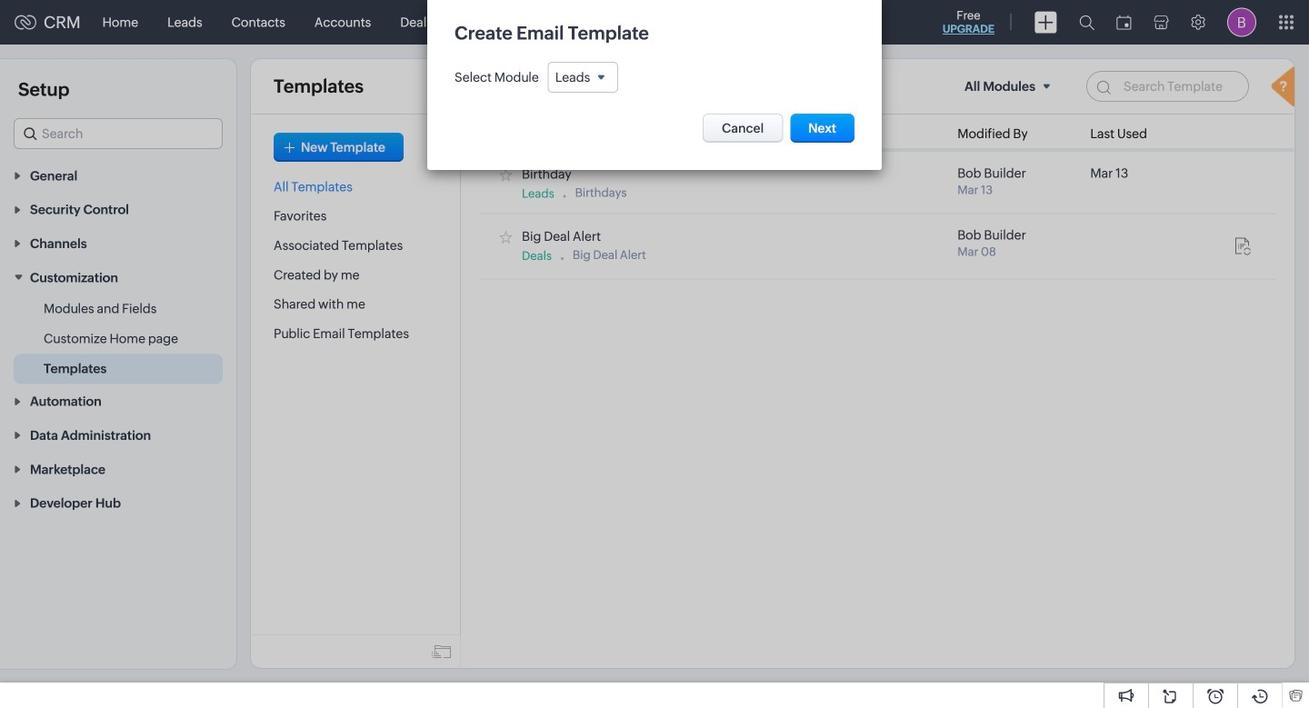Task type: vqa. For each thing, say whether or not it's contained in the screenshot.
Industry at bottom
no



Task type: locate. For each thing, give the bounding box(es) containing it.
None field
[[548, 62, 619, 93]]

None button
[[703, 114, 784, 143], [791, 114, 855, 143], [703, 114, 784, 143], [791, 114, 855, 143]]

Search Template text field
[[1087, 71, 1250, 102]]

logo image
[[15, 15, 36, 30]]

region
[[0, 294, 237, 384]]



